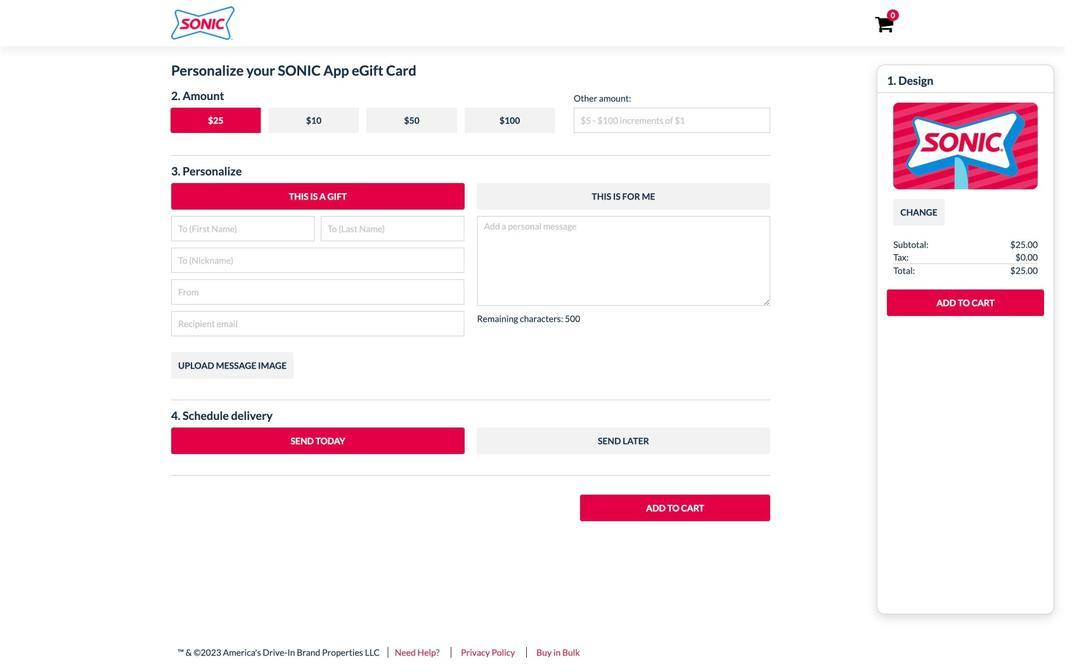 Task type: locate. For each thing, give the bounding box(es) containing it.
cart icon image
[[875, 16, 894, 33]]

main content
[[162, 57, 1055, 615]]

Recipient email text field
[[171, 311, 465, 337]]

To (Last Name) text field
[[321, 216, 465, 242]]

$5 - $100 increments of $1 text field
[[574, 108, 771, 133]]



Task type: describe. For each thing, give the bounding box(es) containing it.
sonic logo selected card design image
[[894, 103, 1038, 190]]

To (Nickname) text field
[[171, 248, 465, 273]]

From text field
[[171, 280, 465, 305]]

Add a personal message text field
[[477, 216, 771, 306]]

To (First Name) text field
[[171, 216, 315, 242]]



